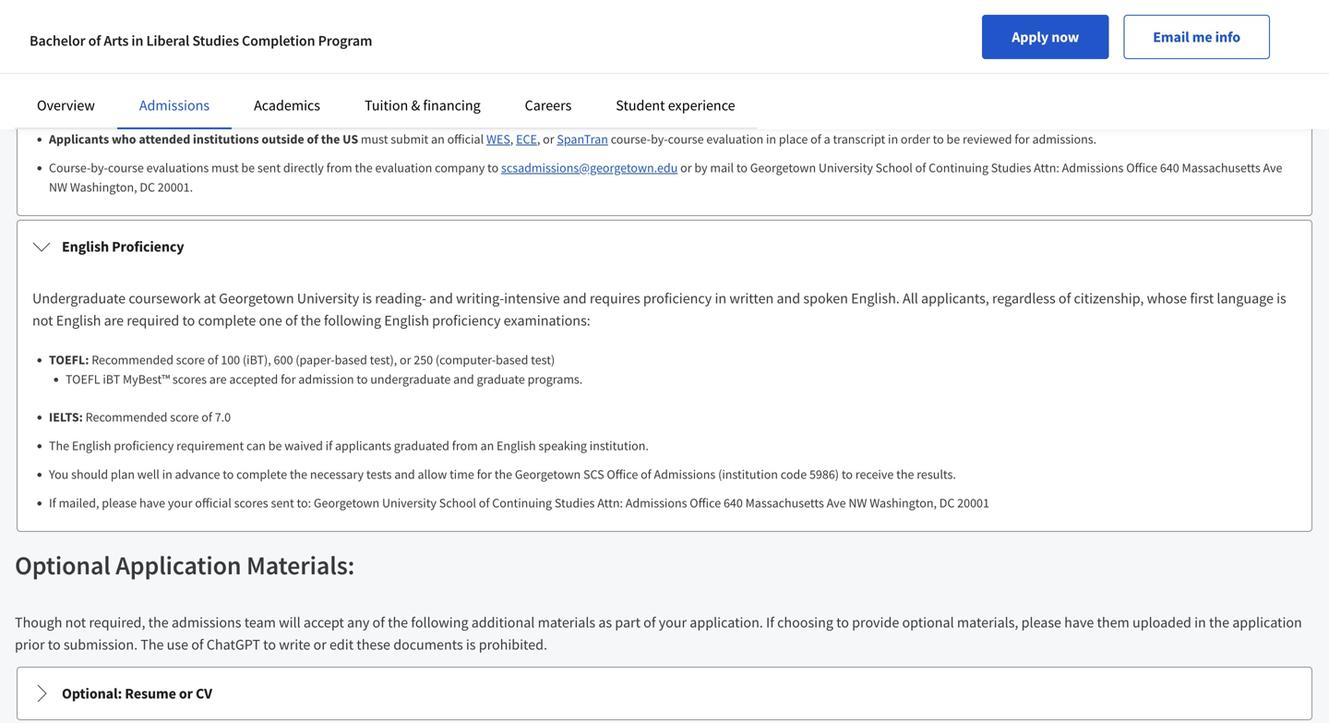 Task type: describe. For each thing, give the bounding box(es) containing it.
20001
[[958, 495, 990, 511]]

chatgpt
[[207, 635, 260, 654]]

arts
[[104, 31, 129, 50]]

spantran link
[[557, 131, 609, 147]]

dc inside the or by mail to georgetown university school of continuing studies attn: admissions office 640 massachusetts ave nw washington, dc 20001.
[[140, 179, 155, 195]]

list containing toefl:
[[40, 350, 1298, 513]]

to right the advance
[[223, 466, 234, 483]]

be down institutions
[[241, 159, 255, 176]]

the english proficiency requirement can be waived if applicants graduated from an english speaking institution. list item
[[49, 436, 1298, 455]]

washington, inside the or by mail to georgetown university school of continuing studies attn: admissions office 640 massachusetts ave nw washington, dc 20001.
[[70, 179, 137, 195]]

the inside list item
[[49, 437, 69, 454]]

team
[[244, 613, 276, 632]]

(computer-
[[436, 351, 496, 368]]

wes link
[[487, 131, 511, 147]]

continuing inside list item
[[492, 495, 552, 511]]

0 horizontal spatial transcript
[[716, 102, 768, 119]]

1 horizontal spatial transcript
[[833, 131, 886, 147]]

of down the english proficiency requirement can be waived if applicants graduated from an english speaking institution. list item
[[641, 466, 652, 483]]

ave inside the or by mail to georgetown university school of continuing studies attn: admissions office 640 massachusetts ave nw washington, dc 20001.
[[1264, 159, 1283, 176]]

1 horizontal spatial course
[[668, 131, 704, 147]]

1 horizontal spatial for
[[477, 466, 492, 483]]

spantran
[[557, 131, 609, 147]]

order
[[901, 131, 931, 147]]

georgetown inside the or by mail to georgetown university school of continuing studies attn: admissions office 640 massachusetts ave nw washington, dc 20001.
[[751, 159, 817, 176]]

waived
[[285, 437, 323, 454]]

application inside list item
[[344, 102, 405, 119]]

2 horizontal spatial is
[[1277, 289, 1287, 308]]

applicants,
[[922, 289, 990, 308]]

speaking
[[539, 437, 587, 454]]

test)
[[531, 351, 555, 368]]

official inside list item
[[195, 495, 232, 511]]

apply
[[1012, 28, 1049, 46]]

english down undergraduate
[[56, 311, 101, 330]]

unofficial
[[49, 102, 101, 119]]

1 horizontal spatial can
[[247, 437, 266, 454]]

or right ece
[[543, 131, 555, 147]]

liberal
[[146, 31, 190, 50]]

academics
[[254, 96, 320, 115]]

reviewed
[[963, 131, 1013, 147]]

in right arts
[[132, 31, 144, 50]]

of right use
[[191, 635, 204, 654]]

evaluations
[[146, 159, 209, 176]]

admissions.
[[1033, 131, 1097, 147]]

credits
[[928, 102, 965, 119]]

scsadmissions@georgetown.edu
[[501, 159, 678, 176]]

higher
[[323, 66, 366, 84]]

(paper-
[[296, 351, 335, 368]]

course-by-course evaluations must be sent directly from the evaluation company to scsadmissions@georgetown.edu
[[49, 159, 678, 176]]

experience
[[668, 96, 736, 115]]

massachusetts inside list item
[[746, 495, 825, 511]]

by
[[695, 159, 708, 176]]

course
[[592, 66, 637, 84]]

you should plan well in advance to complete the necessary tests and allow time for the georgetown scs office of admissions (institution code 5986) to receive the results.
[[49, 466, 957, 483]]

600
[[274, 351, 293, 368]]

attn: inside the or by mail to georgetown university school of continuing studies attn: admissions office 640 massachusetts ave nw washington, dc 20001.
[[1034, 159, 1060, 176]]

transcripts
[[62, 66, 134, 84]]

to:
[[297, 495, 311, 511]]

have inside list item
[[614, 102, 640, 119]]

2 horizontal spatial must
[[585, 102, 612, 119]]

recommended for ielts:
[[86, 409, 168, 425]]

1 , from the left
[[511, 131, 514, 147]]

though
[[15, 613, 62, 632]]

to right order
[[933, 131, 945, 147]]

use
[[167, 635, 188, 654]]

applicants
[[335, 437, 392, 454]]

to right 5986)
[[842, 466, 853, 483]]

email
[[1154, 28, 1190, 46]]

in left order
[[888, 131, 899, 147]]

1 horizontal spatial proficiency
[[432, 311, 501, 330]]

be up attended
[[186, 102, 199, 119]]

are inside undergraduate coursework at georgetown university is reading- and writing-intensive and requires proficiency in written and spoken english. all applicants, regardless of citizenship, whose first language is not english are required to complete one of the following english proficiency examinations:
[[104, 311, 124, 330]]

school inside the or by mail to georgetown university school of continuing studies attn: admissions office 640 massachusetts ave nw washington, dc 20001.
[[876, 159, 913, 176]]

2 vertical spatial from
[[452, 437, 478, 454]]

0 horizontal spatial by-
[[91, 159, 108, 176]]

nw inside list item
[[849, 495, 868, 511]]

list containing unofficial transcripts can be uploaded directly into the application prior to submission. each school must have an individual transcript (regardless of whether or not credits were transferred to another institution)
[[40, 101, 1298, 197]]

student experience
[[616, 96, 736, 115]]

tuition & financing link
[[365, 96, 481, 115]]

info
[[1216, 28, 1241, 46]]

program
[[318, 31, 373, 50]]

english up "should"
[[72, 437, 111, 454]]

scores inside toefl: recommended score of 100 (ibt), 600 (paper-based test), or 250 (computer-based test) toefl ibt mybest™ scores are accepted for admission to undergraduate and graduate programs.
[[173, 371, 207, 387]]

attended
[[139, 131, 190, 147]]

english.
[[852, 289, 900, 308]]

university inside the or by mail to georgetown university school of continuing studies attn: admissions office 640 massachusetts ave nw washington, dc 20001.
[[819, 159, 874, 176]]

toefl: recommended score of 100 (ibt), 600 (paper-based test), or 250 (computer-based test) toefl ibt mybest™ scores are accepted for admission to undergraduate and graduate programs.
[[49, 351, 583, 387]]

materials:
[[247, 549, 355, 581]]

to right &
[[436, 102, 448, 119]]

institution)
[[1118, 102, 1178, 119]]

georgetown down speaking
[[515, 466, 581, 483]]

applicants
[[49, 131, 109, 147]]

not inside list item
[[908, 102, 926, 119]]

write
[[279, 635, 311, 654]]

of down the into on the left of the page
[[307, 131, 319, 147]]

to inside undergraduate coursework at georgetown university is reading- and writing-intensive and requires proficiency in written and spoken english. all applicants, regardless of citizenship, whose first language is not english are required to complete one of the following english proficiency examinations:
[[182, 311, 195, 330]]

completion
[[242, 31, 315, 50]]

language
[[1218, 289, 1274, 308]]

email me info button
[[1124, 15, 1271, 59]]

unofficial transcripts can be uploaded directly into the application prior to submission. each school must have an individual transcript (regardless of whether or not credits were transferred to another institution)
[[49, 102, 1178, 119]]

tests
[[367, 466, 392, 483]]

0 horizontal spatial office
[[607, 466, 638, 483]]

(regardless
[[771, 102, 830, 119]]

application.
[[690, 613, 764, 632]]

0 vertical spatial studies
[[192, 31, 239, 50]]

of inside toefl: recommended score of 100 (ibt), 600 (paper-based test), or 250 (computer-based test) toefl ibt mybest™ scores are accepted for admission to undergraduate and graduate programs.
[[208, 351, 218, 368]]

continuing inside the or by mail to georgetown university school of continuing studies attn: admissions office 640 massachusetts ave nw washington, dc 20001.
[[929, 159, 989, 176]]

and right tests
[[395, 466, 415, 483]]

0 horizontal spatial an
[[431, 131, 445, 147]]

georgetown inside undergraduate coursework at georgetown university is reading- and writing-intensive and requires proficiency in written and spoken english. all applicants, regardless of citizenship, whose first language is not english are required to complete one of the following english proficiency examinations:
[[219, 289, 294, 308]]

admissions up attended
[[139, 96, 210, 115]]

in left place
[[767, 131, 777, 147]]

proficiency inside list item
[[114, 437, 174, 454]]

tuition
[[365, 96, 408, 115]]

640 inside list item
[[724, 495, 743, 511]]

2 horizontal spatial proficiency
[[644, 289, 712, 308]]

0 vertical spatial can
[[164, 102, 183, 119]]

1 horizontal spatial must
[[361, 131, 388, 147]]

a
[[824, 131, 831, 147]]

institution.
[[590, 437, 649, 454]]

whose
[[1148, 289, 1188, 308]]

the inside though not required, the admissions team will accept any of the following additional materials as part of your application. if choosing to provide optional materials, please have them uploaded in the application prior to submission. the use of chatgpt to write or edit these documents is prohibited.
[[141, 635, 164, 654]]

uploaded inside though not required, the admissions team will accept any of the following additional materials as part of your application. if choosing to provide optional materials, please have them uploaded in the application prior to submission. the use of chatgpt to write or edit these documents is prohibited.
[[1133, 613, 1192, 632]]

these
[[357, 635, 391, 654]]

or inside toefl: recommended score of 100 (ibt), 600 (paper-based test), or 250 (computer-based test) toefl ibt mybest™ scores are accepted for admission to undergraduate and graduate programs.
[[400, 351, 411, 368]]

&
[[411, 96, 420, 115]]

advance
[[175, 466, 220, 483]]

and left writing- at top left
[[430, 289, 453, 308]]

complete inside undergraduate coursework at georgetown university is reading- and writing-intensive and requires proficiency in written and spoken english. all applicants, regardless of citizenship, whose first language is not english are required to complete one of the following english proficiency examinations:
[[198, 311, 256, 330]]

0 vertical spatial an
[[643, 102, 657, 119]]

or right whether
[[894, 102, 905, 119]]

wes
[[487, 131, 511, 147]]

application inside though not required, the admissions team will accept any of the following additional materials as part of your application. if choosing to provide optional materials, please have them uploaded in the application prior to submission. the use of chatgpt to write or edit these documents is prohibited.
[[1233, 613, 1303, 632]]

following inside though not required, the admissions team will accept any of the following additional materials as part of your application. if choosing to provide optional materials, please have them uploaded in the application prior to submission. the use of chatgpt to write or edit these documents is prohibited.
[[411, 613, 469, 632]]

well
[[137, 466, 160, 483]]

were
[[968, 102, 994, 119]]

2 vertical spatial an
[[481, 437, 494, 454]]

to up admissions.
[[1059, 102, 1071, 119]]

1 vertical spatial directly
[[283, 159, 324, 176]]

in right well
[[162, 466, 172, 483]]

results.
[[917, 466, 957, 483]]

english inside dropdown button
[[62, 237, 109, 256]]

examinations:
[[504, 311, 591, 330]]

to inside the or by mail to georgetown university school of continuing studies attn: admissions office 640 massachusetts ave nw washington, dc 20001.
[[737, 159, 748, 176]]

unofficial transcripts can be uploaded directly into the application prior to submission. each school must have an individual transcript (regardless of whether or not credits were transferred to another institution) list item
[[49, 101, 1298, 120]]

to down wes
[[488, 159, 499, 176]]

of left arts
[[88, 31, 101, 50]]

attended
[[261, 66, 320, 84]]

5986)
[[810, 466, 840, 483]]

university inside undergraduate coursework at georgetown university is reading- and writing-intensive and requires proficiency in written and spoken english. all applicants, regardless of citizenship, whose first language is not english are required to complete one of the following english proficiency examinations:
[[297, 289, 359, 308]]

to left provide
[[837, 613, 850, 632]]

of left 'a'
[[811, 131, 822, 147]]

code
[[781, 466, 807, 483]]

to down team
[[263, 635, 276, 654]]

who
[[112, 131, 136, 147]]

documents
[[394, 635, 463, 654]]

please inside though not required, the admissions team will accept any of the following additional materials as part of your application. if choosing to provide optional materials, please have them uploaded in the application prior to submission. the use of chatgpt to write or edit these documents is prohibited.
[[1022, 613, 1062, 632]]

apply now button
[[983, 15, 1109, 59]]

dc inside list item
[[940, 495, 955, 511]]

7.0
[[215, 409, 231, 425]]

necessary
[[310, 466, 364, 483]]

each
[[517, 102, 544, 119]]

1 vertical spatial from
[[327, 159, 352, 176]]

school inside list item
[[439, 495, 477, 511]]

1 vertical spatial evaluation
[[375, 159, 433, 176]]

should
[[71, 466, 108, 483]]

0 horizontal spatial must
[[212, 159, 239, 176]]

if inside list item
[[49, 495, 56, 511]]

course- inside list item
[[49, 159, 91, 176]]

optional: resume or cv
[[62, 684, 212, 703]]



Task type: locate. For each thing, give the bounding box(es) containing it.
2 vertical spatial must
[[212, 159, 239, 176]]

optional
[[903, 613, 955, 632]]

from up the time on the left of page
[[452, 437, 478, 454]]

school
[[546, 102, 582, 119]]

2 vertical spatial for
[[477, 466, 492, 483]]

proficiency down ielts: recommended score of 7.0
[[114, 437, 174, 454]]

list item containing applicants who attended institutions outside of the us
[[49, 129, 1298, 149]]

1 horizontal spatial evaluation
[[707, 131, 764, 147]]

0 horizontal spatial official
[[195, 495, 232, 511]]

1 horizontal spatial submission.
[[450, 102, 515, 119]]

toefl
[[66, 371, 100, 387]]

not inside though not required, the admissions team will accept any of the following additional materials as part of your application. if choosing to provide optional materials, please have them uploaded in the application prior to submission. the use of chatgpt to write or edit these documents is prohibited.
[[65, 613, 86, 632]]

the
[[49, 437, 69, 454], [141, 635, 164, 654]]

1 horizontal spatial washington,
[[870, 495, 937, 511]]

transferred
[[997, 102, 1057, 119]]

plan
[[111, 466, 135, 483]]

and up the examinations: on the left top
[[563, 289, 587, 308]]

spoken
[[804, 289, 849, 308]]

dc left 20001
[[940, 495, 955, 511]]

or left by
[[681, 159, 692, 176]]

apply now
[[1012, 28, 1080, 46]]

for down "600"
[[281, 371, 296, 387]]

course- inside transcripts from all previously attended higher education institutions / course-by-course evaluations dropdown button
[[522, 66, 572, 84]]

0 vertical spatial from
[[137, 66, 168, 84]]

by- inside dropdown button
[[572, 66, 592, 84]]

sent inside list item
[[258, 159, 281, 176]]

sent inside list item
[[271, 495, 294, 511]]

in
[[132, 31, 144, 50], [767, 131, 777, 147], [888, 131, 899, 147], [715, 289, 727, 308], [162, 466, 172, 483], [1195, 613, 1207, 632]]

0 vertical spatial complete
[[198, 311, 256, 330]]

prior down though
[[15, 635, 45, 654]]

nw down applicants at left top
[[49, 179, 67, 195]]

or inside dropdown button
[[179, 684, 193, 703]]

1 vertical spatial submission.
[[64, 635, 138, 654]]

ielts: recommended score of 7.0
[[49, 409, 231, 425]]

prior inside unofficial transcripts can be uploaded directly into the application prior to submission. each school must have an individual transcript (regardless of whether or not credits were transferred to another institution) list item
[[407, 102, 434, 119]]

is down "additional"
[[466, 635, 476, 654]]

or inside the or by mail to georgetown university school of continuing studies attn: admissions office 640 massachusetts ave nw washington, dc 20001.
[[681, 159, 692, 176]]

1 horizontal spatial an
[[481, 437, 494, 454]]

sent
[[258, 159, 281, 176], [271, 495, 294, 511]]

student experience link
[[616, 96, 736, 115]]

georgetown down place
[[751, 159, 817, 176]]

resume
[[125, 684, 176, 703]]

studies inside if mailed, please have your official scores sent to:   georgetown university school of continuing studies   attn: admissions office   640 massachusetts ave nw   washington, dc 20001 list item
[[555, 495, 595, 511]]

0 horizontal spatial washington,
[[70, 179, 137, 195]]

mailed,
[[59, 495, 99, 511]]

office
[[1127, 159, 1158, 176], [607, 466, 638, 483], [690, 495, 721, 511]]

(institution
[[719, 466, 778, 483]]

massachusetts inside the or by mail to georgetown university school of continuing studies attn: admissions office 640 massachusetts ave nw washington, dc 20001.
[[1183, 159, 1261, 176]]

2 horizontal spatial university
[[819, 159, 874, 176]]

1 horizontal spatial uploaded
[[1133, 613, 1192, 632]]

studies down 'scs'
[[555, 495, 595, 511]]

dc left 20001.
[[140, 179, 155, 195]]

required,
[[89, 613, 145, 632]]

based up admission
[[335, 351, 367, 368]]

in inside undergraduate coursework at georgetown university is reading- and writing-intensive and requires proficiency in written and spoken english. all applicants, regardless of citizenship, whose first language is not english are required to complete one of the following english proficiency examinations:
[[715, 289, 727, 308]]

an right submit
[[431, 131, 445, 147]]

list item
[[66, 6, 1298, 25], [49, 129, 1298, 149], [49, 158, 1298, 197], [49, 350, 1298, 389], [49, 407, 1298, 427]]

can up attended
[[164, 102, 183, 119]]

english down reading-
[[384, 311, 429, 330]]

please
[[102, 495, 137, 511], [1022, 613, 1062, 632]]

the inside unofficial transcripts can be uploaded directly into the application prior to submission. each school must have an individual transcript (regardless of whether or not credits were transferred to another institution) list item
[[323, 102, 341, 119]]

accept
[[304, 613, 344, 632]]

university up (paper-
[[297, 289, 359, 308]]

course down individual on the top of the page
[[668, 131, 704, 147]]

and inside toefl: recommended score of 100 (ibt), 600 (paper-based test), or 250 (computer-based test) toefl ibt mybest™ scores are accepted for admission to undergraduate and graduate programs.
[[454, 371, 474, 387]]

from inside dropdown button
[[137, 66, 168, 84]]

scores inside list item
[[234, 495, 268, 511]]

0 horizontal spatial 640
[[724, 495, 743, 511]]

0 horizontal spatial have
[[139, 495, 165, 511]]

reading-
[[375, 289, 427, 308]]

evaluation down submit
[[375, 159, 433, 176]]

ave inside list item
[[827, 495, 846, 511]]

1 vertical spatial following
[[411, 613, 469, 632]]

toefl:
[[49, 351, 89, 368]]

admissions inside the or by mail to georgetown university school of continuing studies attn: admissions office 640 massachusetts ave nw washington, dc 20001.
[[1063, 159, 1124, 176]]

0 vertical spatial proficiency
[[644, 289, 712, 308]]

1 horizontal spatial nw
[[849, 495, 868, 511]]

and right written
[[777, 289, 801, 308]]

1 list from the top
[[40, 101, 1298, 197]]

uploaded right them
[[1133, 613, 1192, 632]]

following up test),
[[324, 311, 381, 330]]

uploaded inside unofficial transcripts can be uploaded directly into the application prior to submission. each school must have an individual transcript (regardless of whether or not credits were transferred to another institution) list item
[[202, 102, 254, 119]]

have inside though not required, the admissions team will accept any of the following additional materials as part of your application. if choosing to provide optional materials, please have them uploaded in the application prior to submission. the use of chatgpt to write or edit these documents is prohibited.
[[1065, 613, 1095, 632]]

0 vertical spatial for
[[1015, 131, 1030, 147]]

1 vertical spatial official
[[195, 495, 232, 511]]

washington, inside if mailed, please have your official scores sent to:   georgetown university school of continuing studies   attn: admissions office   640 massachusetts ave nw   washington, dc 20001 list item
[[870, 495, 937, 511]]

list item up evaluations on the top
[[66, 6, 1298, 25]]

admissions up if mailed, please have your official scores sent to:   georgetown university school of continuing studies   attn: admissions office   640 massachusetts ave nw   washington, dc 20001 list item
[[654, 466, 716, 483]]

admissions
[[172, 613, 241, 632]]

if inside though not required, the admissions team will accept any of the following additional materials as part of your application. if choosing to provide optional materials, please have them uploaded in the application prior to submission. the use of chatgpt to write or edit these documents is prohibited.
[[767, 613, 775, 632]]

to down though
[[48, 635, 61, 654]]

office inside the or by mail to georgetown university school of continuing studies attn: admissions office 640 massachusetts ave nw washington, dc 20001.
[[1127, 159, 1158, 176]]

washington, down who
[[70, 179, 137, 195]]

is right language
[[1277, 289, 1287, 308]]

are left required
[[104, 311, 124, 330]]

attn: down 'scs'
[[598, 495, 623, 511]]

is left reading-
[[362, 289, 372, 308]]

dc
[[140, 179, 155, 195], [940, 495, 955, 511]]

score inside toefl: recommended score of 100 (ibt), 600 (paper-based test), or 250 (computer-based test) toefl ibt mybest™ scores are accepted for admission to undergraduate and graduate programs.
[[176, 351, 205, 368]]

0 horizontal spatial submission.
[[64, 635, 138, 654]]

nw inside the or by mail to georgetown university school of continuing studies attn: admissions office 640 massachusetts ave nw washington, dc 20001.
[[49, 179, 67, 195]]

accepted
[[229, 371, 278, 387]]

toefl ibt mybest™ scores are accepted for admission to undergraduate and graduate programs. list item
[[66, 369, 1298, 389]]

0 horizontal spatial application
[[344, 102, 405, 119]]

by- down unofficial transcripts can be uploaded directly into the application prior to submission. each school must have an individual transcript (regardless of whether or not credits were transferred to another institution) list item
[[651, 131, 668, 147]]

application
[[344, 102, 405, 119], [1233, 613, 1303, 632]]

please right 'materials,'
[[1022, 613, 1062, 632]]

optional application materials:
[[15, 549, 355, 581]]

not up order
[[908, 102, 926, 119]]

list item down unofficial transcripts can be uploaded directly into the application prior to submission. each school must have an individual transcript (regardless of whether or not credits were transferred to another institution) list item
[[49, 129, 1298, 149]]

,
[[511, 131, 514, 147], [537, 131, 541, 147]]

1 horizontal spatial not
[[65, 613, 86, 632]]

be down 'credits'
[[947, 131, 961, 147]]

prior inside though not required, the admissions team will accept any of the following additional materials as part of your application. if choosing to provide optional materials, please have them uploaded in the application prior to submission. the use of chatgpt to write or edit these documents is prohibited.
[[15, 635, 45, 654]]

attn: inside list item
[[598, 495, 623, 511]]

transcript down whether
[[833, 131, 886, 147]]

recommended
[[92, 351, 174, 368], [86, 409, 168, 425]]

0 vertical spatial course
[[668, 131, 704, 147]]

or left 250
[[400, 351, 411, 368]]

of right one
[[285, 311, 298, 330]]

have left them
[[1065, 613, 1095, 632]]

you should plan well in advance to complete the necessary tests and allow time for the georgetown scs office of admissions (institution code 5986) to receive the results. list item
[[49, 465, 1298, 484]]

to inside toefl: recommended score of 100 (ibt), 600 (paper-based test), or 250 (computer-based test) toefl ibt mybest™ scores are accepted for admission to undergraduate and graduate programs.
[[357, 371, 368, 387]]

0 vertical spatial directly
[[256, 102, 297, 119]]

0 horizontal spatial evaluation
[[375, 159, 433, 176]]

20001.
[[158, 179, 193, 195]]

of inside the or by mail to georgetown university school of continuing studies attn: admissions office 640 massachusetts ave nw washington, dc 20001.
[[916, 159, 927, 176]]

list item containing course-by-course evaluations must be sent directly from the evaluation company to
[[49, 158, 1298, 197]]

additional
[[472, 613, 535, 632]]

1 based from the left
[[335, 351, 367, 368]]

from down the us on the top left
[[327, 159, 352, 176]]

university down allow
[[382, 495, 437, 511]]

list
[[40, 101, 1298, 197], [40, 350, 1298, 513]]

official up the "company"
[[448, 131, 484, 147]]

list item up the english proficiency requirement can be waived if applicants graduated from an english speaking institution. list item
[[49, 407, 1298, 427]]

2 horizontal spatial by-
[[651, 131, 668, 147]]

optional: resume or cv button
[[18, 668, 1312, 719]]

1 vertical spatial school
[[439, 495, 477, 511]]

of down order
[[916, 159, 927, 176]]

office down you should plan well in advance to complete the necessary tests and allow time for the georgetown scs office of admissions (institution code 5986) to receive the results. list item
[[690, 495, 721, 511]]

recommended inside toefl: recommended score of 100 (ibt), 600 (paper-based test), or 250 (computer-based test) toefl ibt mybest™ scores are accepted for admission to undergraduate and graduate programs.
[[92, 351, 174, 368]]

0 vertical spatial list
[[40, 101, 1298, 197]]

undergraduate
[[32, 289, 126, 308]]

the up the you
[[49, 437, 69, 454]]

0 vertical spatial school
[[876, 159, 913, 176]]

2 vertical spatial proficiency
[[114, 437, 174, 454]]

list item containing ielts:
[[49, 407, 1298, 427]]

an up the you should plan well in advance to complete the necessary tests and allow time for the georgetown scs office of admissions (institution code 5986) to receive the results. on the bottom of page
[[481, 437, 494, 454]]

sent left to:
[[271, 495, 294, 511]]

is inside though not required, the admissions team will accept any of the following additional materials as part of your application. if choosing to provide optional materials, please have them uploaded in the application prior to submission. the use of chatgpt to write or edit these documents is prohibited.
[[466, 635, 476, 654]]

of down the you should plan well in advance to complete the necessary tests and allow time for the georgetown scs office of admissions (institution code 5986) to receive the results. on the bottom of page
[[479, 495, 490, 511]]

2 list from the top
[[40, 350, 1298, 513]]

georgetown up one
[[219, 289, 294, 308]]

have down well
[[139, 495, 165, 511]]

bachelor
[[30, 31, 85, 50]]

test),
[[370, 351, 397, 368]]

have inside list item
[[139, 495, 165, 511]]

me
[[1193, 28, 1213, 46]]

1 horizontal spatial office
[[690, 495, 721, 511]]

from
[[137, 66, 168, 84], [327, 159, 352, 176], [452, 437, 478, 454]]

coursework
[[129, 289, 201, 308]]

one
[[259, 311, 282, 330]]

0 vertical spatial nw
[[49, 179, 67, 195]]

0 vertical spatial dc
[[140, 179, 155, 195]]

georgetown
[[751, 159, 817, 176], [219, 289, 294, 308], [515, 466, 581, 483], [314, 495, 380, 511]]

2 horizontal spatial from
[[452, 437, 478, 454]]

your right part
[[659, 613, 687, 632]]

complete down waived
[[237, 466, 287, 483]]

0 vertical spatial prior
[[407, 102, 434, 119]]

1 horizontal spatial all
[[903, 289, 919, 308]]

directly down outside
[[283, 159, 324, 176]]

submission. inside list item
[[450, 102, 515, 119]]

submission. inside though not required, the admissions team will accept any of the following additional materials as part of your application. if choosing to provide optional materials, please have them uploaded in the application prior to submission. the use of chatgpt to write or edit these documents is prohibited.
[[64, 635, 138, 654]]

admissions down admissions.
[[1063, 159, 1124, 176]]

1 vertical spatial attn:
[[598, 495, 623, 511]]

proficiency down "english proficiency" dropdown button
[[644, 289, 712, 308]]

admissions down you should plan well in advance to complete the necessary tests and allow time for the georgetown scs office of admissions (institution code 5986) to receive the results. list item
[[626, 495, 688, 511]]

0 vertical spatial attn:
[[1034, 159, 1060, 176]]

1 vertical spatial studies
[[992, 159, 1032, 176]]

or left edit
[[314, 635, 327, 654]]

1 horizontal spatial application
[[1233, 613, 1303, 632]]

0 horizontal spatial continuing
[[492, 495, 552, 511]]

admissions inside you should plan well in advance to complete the necessary tests and allow time for the georgetown scs office of admissions (institution code 5986) to receive the results. list item
[[654, 466, 716, 483]]

640 inside the or by mail to georgetown university school of continuing studies attn: admissions office 640 massachusetts ave nw washington, dc 20001.
[[1161, 159, 1180, 176]]

1 vertical spatial are
[[209, 371, 227, 387]]

0 vertical spatial office
[[1127, 159, 1158, 176]]

2 based from the left
[[496, 351, 529, 368]]

0 horizontal spatial proficiency
[[114, 437, 174, 454]]

must
[[585, 102, 612, 119], [361, 131, 388, 147], [212, 159, 239, 176]]

in inside though not required, the admissions team will accept any of the following additional materials as part of your application. if choosing to provide optional materials, please have them uploaded in the application prior to submission. the use of chatgpt to write or edit these documents is prohibited.
[[1195, 613, 1207, 632]]

course- down applicants at left top
[[49, 159, 91, 176]]

for
[[1015, 131, 1030, 147], [281, 371, 296, 387], [477, 466, 492, 483]]

are inside toefl: recommended score of 100 (ibt), 600 (paper-based test), or 250 (computer-based test) toefl ibt mybest™ scores are accepted for admission to undergraduate and graduate programs.
[[209, 371, 227, 387]]

receive
[[856, 466, 894, 483]]

financing
[[423, 96, 481, 115]]

following
[[324, 311, 381, 330], [411, 613, 469, 632]]

into
[[299, 102, 321, 119]]

1 horizontal spatial prior
[[407, 102, 434, 119]]

0 vertical spatial university
[[819, 159, 874, 176]]

be left waived
[[269, 437, 282, 454]]

score for 7.0
[[170, 409, 199, 425]]

of right part
[[644, 613, 656, 632]]

0 vertical spatial ave
[[1264, 159, 1283, 176]]

georgetown inside if mailed, please have your official scores sent to:   georgetown university school of continuing studies   attn: admissions office   640 massachusetts ave nw   washington, dc 20001 list item
[[314, 495, 380, 511]]

based
[[335, 351, 367, 368], [496, 351, 529, 368]]

1 horizontal spatial are
[[209, 371, 227, 387]]

of right the any
[[373, 613, 385, 632]]

by- up school
[[572, 66, 592, 84]]

an
[[643, 102, 657, 119], [431, 131, 445, 147], [481, 437, 494, 454]]

previously
[[190, 66, 258, 84]]

recommended down 'ibt'
[[86, 409, 168, 425]]

2 , from the left
[[537, 131, 541, 147]]

graduate
[[477, 371, 525, 387]]

640 down institution)
[[1161, 159, 1180, 176]]

2 vertical spatial have
[[1065, 613, 1095, 632]]

0 horizontal spatial are
[[104, 311, 124, 330]]

provide
[[853, 613, 900, 632]]

studies
[[192, 31, 239, 50], [992, 159, 1032, 176], [555, 495, 595, 511]]

evaluation
[[707, 131, 764, 147], [375, 159, 433, 176]]

ece link
[[516, 131, 537, 147]]

your inside though not required, the admissions team will accept any of the following additional materials as part of your application. if choosing to provide optional materials, please have them uploaded in the application prior to submission. the use of chatgpt to write or edit these documents is prohibited.
[[659, 613, 687, 632]]

0 horizontal spatial for
[[281, 371, 296, 387]]

office inside list item
[[690, 495, 721, 511]]

ece
[[516, 131, 537, 147]]

1 vertical spatial recommended
[[86, 409, 168, 425]]

0 horizontal spatial based
[[335, 351, 367, 368]]

0 vertical spatial scores
[[173, 371, 207, 387]]

studies inside the or by mail to georgetown university school of continuing studies attn: admissions office 640 massachusetts ave nw washington, dc 20001.
[[992, 159, 1032, 176]]

of left whether
[[833, 102, 843, 119]]

them
[[1098, 613, 1130, 632]]

requirement
[[176, 437, 244, 454]]

sent down outside
[[258, 159, 281, 176]]

at
[[204, 289, 216, 308]]

1 vertical spatial prior
[[15, 635, 45, 654]]

1 horizontal spatial please
[[1022, 613, 1062, 632]]

of left 7.0 on the left bottom of the page
[[202, 409, 212, 425]]

for down transferred
[[1015, 131, 1030, 147]]

university down 'a'
[[819, 159, 874, 176]]

school down order
[[876, 159, 913, 176]]

or inside though not required, the admissions team will accept any of the following additional materials as part of your application. if choosing to provide optional materials, please have them uploaded in the application prior to submission. the use of chatgpt to write or edit these documents is prohibited.
[[314, 635, 327, 654]]

2 vertical spatial not
[[65, 613, 86, 632]]

1 horizontal spatial official
[[448, 131, 484, 147]]

0 vertical spatial are
[[104, 311, 124, 330]]

and
[[430, 289, 453, 308], [563, 289, 587, 308], [777, 289, 801, 308], [454, 371, 474, 387], [395, 466, 415, 483]]

programs.
[[528, 371, 583, 387]]

please inside if mailed, please have your official scores sent to:   georgetown university school of continuing studies   attn: admissions office   640 massachusetts ave nw   washington, dc 20001 list item
[[102, 495, 137, 511]]

will
[[279, 613, 301, 632]]

from down 'liberal'
[[137, 66, 168, 84]]

0 vertical spatial following
[[324, 311, 381, 330]]

transcripts from all previously attended higher education institutions / course-by-course evaluations
[[62, 66, 715, 84]]

1 vertical spatial massachusetts
[[746, 495, 825, 511]]

english up the you should plan well in advance to complete the necessary tests and allow time for the georgetown scs office of admissions (institution code 5986) to receive the results. on the bottom of page
[[497, 437, 536, 454]]

us
[[343, 131, 358, 147]]

of inside list item
[[479, 495, 490, 511]]

0 horizontal spatial prior
[[15, 635, 45, 654]]

tuition & financing
[[365, 96, 481, 115]]

score for 100
[[176, 351, 205, 368]]

0 horizontal spatial dc
[[140, 179, 155, 195]]

for right the time on the left of page
[[477, 466, 492, 483]]

1 vertical spatial the
[[141, 635, 164, 654]]

all inside undergraduate coursework at georgetown university is reading- and writing-intensive and requires proficiency in written and spoken english. all applicants, regardless of citizenship, whose first language is not english are required to complete one of the following english proficiency examinations:
[[903, 289, 919, 308]]

recommended for toefl:
[[92, 351, 174, 368]]

studies up previously
[[192, 31, 239, 50]]

washington, down receive
[[870, 495, 937, 511]]

0 horizontal spatial ,
[[511, 131, 514, 147]]

score left 7.0 on the left bottom of the page
[[170, 409, 199, 425]]

have
[[614, 102, 640, 119], [139, 495, 165, 511], [1065, 613, 1095, 632]]

of right 'regardless'
[[1059, 289, 1072, 308]]

1 horizontal spatial university
[[382, 495, 437, 511]]

institutions
[[193, 131, 259, 147]]

admissions inside if mailed, please have your official scores sent to:   georgetown university school of continuing studies   attn: admissions office   640 massachusetts ave nw   washington, dc 20001 list item
[[626, 495, 688, 511]]

2 horizontal spatial for
[[1015, 131, 1030, 147]]

not inside undergraduate coursework at georgetown university is reading- and writing-intensive and requires proficiency in written and spoken english. all applicants, regardless of citizenship, whose first language is not english are required to complete one of the following english proficiency examinations:
[[32, 311, 53, 330]]

1 horizontal spatial based
[[496, 351, 529, 368]]

continuing down the reviewed
[[929, 159, 989, 176]]

(ibt),
[[243, 351, 271, 368]]

0 horizontal spatial studies
[[192, 31, 239, 50]]

1 vertical spatial by-
[[651, 131, 668, 147]]

or by mail to georgetown university school of continuing studies attn: admissions office 640 massachusetts ave nw washington, dc 20001.
[[49, 159, 1283, 195]]

materials
[[538, 613, 596, 632]]

directly
[[256, 102, 297, 119], [283, 159, 324, 176]]

your inside list item
[[168, 495, 193, 511]]

0 vertical spatial transcript
[[716, 102, 768, 119]]

1 vertical spatial have
[[139, 495, 165, 511]]

1 vertical spatial office
[[607, 466, 638, 483]]

complete inside list item
[[237, 466, 287, 483]]

be
[[186, 102, 199, 119], [947, 131, 961, 147], [241, 159, 255, 176], [269, 437, 282, 454]]

place
[[779, 131, 808, 147]]

not right though
[[65, 613, 86, 632]]

0 vertical spatial continuing
[[929, 159, 989, 176]]

admissions link
[[139, 96, 210, 115]]

course down who
[[108, 159, 144, 176]]

and down the (computer-
[[454, 371, 474, 387]]

2 horizontal spatial office
[[1127, 159, 1158, 176]]

all right english.
[[903, 289, 919, 308]]

official inside list item
[[448, 131, 484, 147]]

if mailed, please have your official scores sent to:   georgetown university school of continuing studies   attn: admissions office   640 massachusetts ave nw   washington, dc 20001 list item
[[49, 493, 1298, 513]]

0 horizontal spatial your
[[168, 495, 193, 511]]

complete down at
[[198, 311, 256, 330]]

another
[[1073, 102, 1116, 119]]

2 horizontal spatial studies
[[992, 159, 1032, 176]]

overview
[[37, 96, 95, 115]]

1 horizontal spatial ave
[[1264, 159, 1283, 176]]

0 horizontal spatial is
[[362, 289, 372, 308]]

or left cv
[[179, 684, 193, 703]]

1 vertical spatial course
[[108, 159, 144, 176]]

1 vertical spatial can
[[247, 437, 266, 454]]

1 horizontal spatial your
[[659, 613, 687, 632]]

scores left to:
[[234, 495, 268, 511]]

have up course-
[[614, 102, 640, 119]]

0 horizontal spatial ave
[[827, 495, 846, 511]]

based up graduate on the bottom left of the page
[[496, 351, 529, 368]]

choosing
[[778, 613, 834, 632]]

following inside undergraduate coursework at georgetown university is reading- and writing-intensive and requires proficiency in written and spoken english. all applicants, regardless of citizenship, whose first language is not english are required to complete one of the following english proficiency examinations:
[[324, 311, 381, 330]]

for inside toefl: recommended score of 100 (ibt), 600 (paper-based test), or 250 (computer-based test) toefl ibt mybest™ scores are accepted for admission to undergraduate and graduate programs.
[[281, 371, 296, 387]]

continuing down the you should plan well in advance to complete the necessary tests and allow time for the georgetown scs office of admissions (institution code 5986) to receive the results. on the bottom of page
[[492, 495, 552, 511]]

2 vertical spatial university
[[382, 495, 437, 511]]

all inside dropdown button
[[171, 66, 187, 84]]

individual
[[659, 102, 713, 119]]

2 horizontal spatial have
[[1065, 613, 1095, 632]]

250
[[414, 351, 433, 368]]

english up undergraduate
[[62, 237, 109, 256]]

1 horizontal spatial 640
[[1161, 159, 1180, 176]]

0 vertical spatial have
[[614, 102, 640, 119]]

1 vertical spatial washington,
[[870, 495, 937, 511]]

your down the advance
[[168, 495, 193, 511]]

list item containing toefl:
[[49, 350, 1298, 389]]

prior up submit
[[407, 102, 434, 119]]

must right the us on the top left
[[361, 131, 388, 147]]

0 vertical spatial uploaded
[[202, 102, 254, 119]]

student
[[616, 96, 665, 115]]

office down institution)
[[1127, 159, 1158, 176]]

1 vertical spatial scores
[[234, 495, 268, 511]]

not
[[908, 102, 926, 119], [32, 311, 53, 330], [65, 613, 86, 632]]

intensive
[[504, 289, 560, 308]]

careers link
[[525, 96, 572, 115]]

not down undergraduate
[[32, 311, 53, 330]]

1 vertical spatial an
[[431, 131, 445, 147]]

whether
[[846, 102, 891, 119]]

overview link
[[37, 96, 95, 115]]

the inside undergraduate coursework at georgetown university is reading- and writing-intensive and requires proficiency in written and spoken english. all applicants, regardless of citizenship, whose first language is not english are required to complete one of the following english proficiency examinations:
[[301, 311, 321, 330]]

2 horizontal spatial an
[[643, 102, 657, 119]]

1 vertical spatial 640
[[724, 495, 743, 511]]

university inside list item
[[382, 495, 437, 511]]



Task type: vqa. For each thing, say whether or not it's contained in the screenshot.
the Profile photo
no



